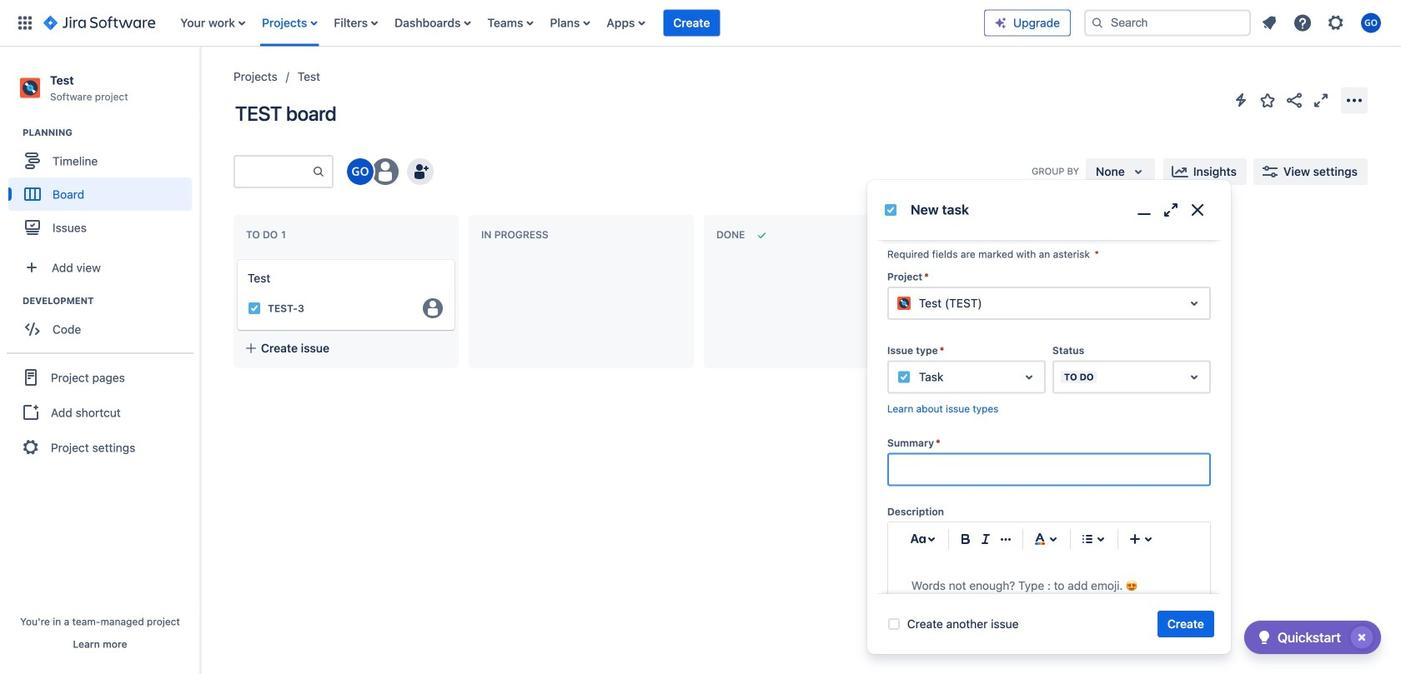 Task type: describe. For each thing, give the bounding box(es) containing it.
view settings image
[[1260, 162, 1280, 182]]

notifications image
[[1259, 13, 1279, 33]]

text styles image
[[908, 530, 928, 550]]

more formatting image
[[996, 530, 1016, 550]]

group for development 'icon'
[[8, 295, 199, 351]]

help image
[[1293, 13, 1313, 33]]

lists image
[[1077, 530, 1097, 550]]

italic ⌘i image
[[976, 530, 996, 550]]

new task image
[[884, 204, 897, 217]]

primary element
[[10, 0, 984, 46]]

task image
[[248, 302, 261, 315]]

check image
[[1254, 628, 1274, 648]]

Search field
[[1084, 10, 1251, 36]]

discard changes and close image
[[1188, 200, 1208, 220]]

minimize image
[[1134, 200, 1154, 220]]

more image
[[1344, 90, 1364, 111]]

bold ⌘b image
[[956, 530, 976, 550]]

to do element
[[246, 229, 289, 241]]

heading for planning image at the left of the page
[[23, 126, 199, 139]]

settings image
[[1326, 13, 1346, 33]]

go full screen image
[[1161, 200, 1181, 220]]



Task type: vqa. For each thing, say whether or not it's contained in the screenshot.
topmost Team Poster
no



Task type: locate. For each thing, give the bounding box(es) containing it.
0 vertical spatial group
[[8, 126, 199, 250]]

1 vertical spatial heading
[[23, 295, 199, 308]]

open image
[[1019, 368, 1039, 388]]

appswitcher icon image
[[15, 13, 35, 33]]

2 vertical spatial group
[[7, 353, 193, 471]]

heading for development 'icon'
[[23, 295, 199, 308]]

create column image
[[942, 219, 962, 239]]

development image
[[3, 291, 23, 311]]

1 open image from the top
[[1184, 294, 1204, 314]]

2 heading from the top
[[23, 295, 199, 308]]

0 vertical spatial heading
[[23, 126, 199, 139]]

automations menu button icon image
[[1231, 90, 1251, 110]]

1 vertical spatial group
[[8, 295, 199, 351]]

0 vertical spatial open image
[[1184, 294, 1204, 314]]

group
[[8, 126, 199, 250], [8, 295, 199, 351], [7, 353, 193, 471]]

0 horizontal spatial list
[[172, 0, 984, 46]]

search image
[[1091, 16, 1104, 30]]

heading
[[23, 126, 199, 139], [23, 295, 199, 308]]

create issue image
[[226, 249, 246, 269]]

None text field
[[889, 455, 1209, 485]]

1 vertical spatial open image
[[1184, 368, 1204, 388]]

1 horizontal spatial list
[[1254, 8, 1391, 38]]

Description - Main content area, start typing to enter text. text field
[[911, 576, 1187, 596]]

Search this board text field
[[235, 157, 312, 187]]

group for planning image at the left of the page
[[8, 126, 199, 250]]

list item
[[663, 0, 720, 46]]

2 open image from the top
[[1184, 368, 1204, 388]]

None search field
[[1084, 10, 1251, 36]]

banner
[[0, 0, 1401, 47]]

add people image
[[410, 162, 430, 182]]

1 heading from the top
[[23, 126, 199, 139]]

dismiss quickstart image
[[1349, 625, 1375, 651]]

sidebar element
[[0, 47, 200, 675]]

planning image
[[3, 123, 23, 143]]

star test board image
[[1258, 90, 1278, 111]]

list
[[172, 0, 984, 46], [1254, 8, 1391, 38]]

your profile and settings image
[[1361, 13, 1381, 33]]

sidebar navigation image
[[182, 67, 219, 100]]

open image
[[1184, 294, 1204, 314], [1184, 368, 1204, 388]]

jira software image
[[43, 13, 155, 33], [43, 13, 155, 33]]

enter full screen image
[[1311, 90, 1331, 111]]



